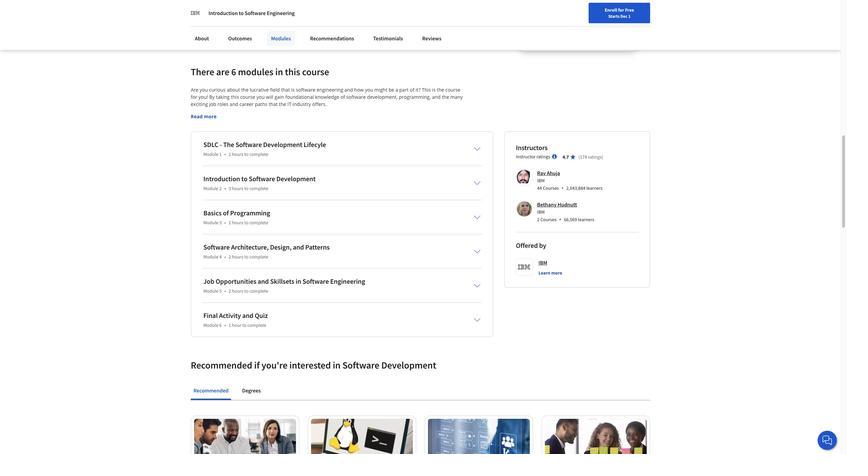 Task type: vqa. For each thing, say whether or not it's contained in the screenshot.
software
yes



Task type: describe. For each thing, give the bounding box(es) containing it.
cv
[[328, 15, 334, 22]]

• inside introduction to software development module 2 • 3 hours to complete
[[225, 185, 226, 192]]

development,
[[367, 94, 398, 100]]

free
[[626, 7, 635, 13]]

starts
[[609, 13, 620, 19]]

learn more button
[[539, 270, 563, 276]]

in inside add this credential to your linkedin profile, resume, or cv share it on social media and in your performance review
[[268, 23, 272, 30]]

2 inside bethany hudnutt ibm 2 courses • 66,569 learners
[[538, 216, 540, 223]]

learners for ahuja
[[587, 185, 603, 191]]

activity
[[219, 311, 241, 320]]

and inside final activity and quiz module 6 • 1 hour to complete
[[243, 311, 254, 320]]

introduction for engineering
[[209, 10, 238, 16]]

44
[[538, 185, 542, 191]]

hours inside introduction to software development module 2 • 3 hours to complete
[[232, 185, 244, 192]]

lucrative
[[250, 86, 269, 93]]

2 inside job opportunities and skillsets in software engineering module 5 • 2 hours to complete
[[229, 288, 231, 294]]

bethany
[[538, 201, 557, 208]]

and left many at the right of page
[[432, 94, 441, 100]]

5
[[219, 288, 222, 294]]

the right about
[[241, 86, 249, 93]]

learn more
[[539, 270, 563, 276]]

ahuja
[[547, 170, 561, 176]]

engineering inside job opportunities and skillsets in software engineering module 5 • 2 hours to complete
[[330, 277, 365, 286]]

architecture,
[[231, 243, 269, 251]]

2 horizontal spatial this
[[285, 66, 300, 78]]

many
[[451, 94, 463, 100]]

engineering
[[317, 86, 343, 93]]

offers.
[[313, 101, 327, 107]]

introduction for development
[[204, 174, 240, 183]]

bethany hudnutt image
[[517, 201, 532, 216]]

in for modules
[[275, 66, 283, 78]]

0 horizontal spatial software
[[296, 86, 316, 93]]

more for learn more
[[552, 270, 563, 276]]

0 horizontal spatial your
[[252, 15, 263, 22]]

software inside introduction to software development module 2 • 3 hours to complete
[[249, 174, 275, 183]]

in for skillsets
[[296, 277, 301, 286]]

to inside job opportunities and skillsets in software engineering module 5 • 2 hours to complete
[[245, 288, 249, 294]]

coursera career certificate image
[[521, 0, 635, 51]]

instructors
[[516, 143, 548, 152]]

introduction to software engineering
[[209, 10, 295, 16]]

if
[[254, 359, 260, 371]]

social
[[228, 23, 241, 30]]

hour
[[232, 322, 242, 328]]

enroll
[[605, 7, 618, 13]]

sdlc
[[204, 140, 219, 149]]

• inside software architecture, design, and patterns module 4 • 2 hours to complete
[[225, 254, 226, 260]]

enroll for free starts dec 1
[[605, 7, 635, 19]]

outcomes
[[228, 35, 252, 42]]

complete inside basics of programming module 3 • 2 hours to complete
[[250, 220, 268, 226]]

rav ahuja image
[[517, 170, 532, 185]]

degrees button
[[240, 382, 264, 399]]

1 horizontal spatial ratings
[[589, 154, 602, 160]]

0 vertical spatial that
[[281, 86, 290, 93]]

)
[[602, 154, 604, 160]]

recommendations link
[[306, 31, 358, 46]]

might
[[375, 86, 388, 93]]

to inside basics of programming module 3 • 2 hours to complete
[[245, 220, 249, 226]]

4.7
[[563, 154, 569, 160]]

module inside introduction to software development module 2 • 3 hours to complete
[[204, 185, 219, 192]]

learners for hudnutt
[[579, 216, 595, 223]]

• inside final activity and quiz module 6 • 1 hour to complete
[[225, 322, 226, 328]]

0 vertical spatial of
[[410, 86, 415, 93]]

• inside "rav ahuja ibm 44 courses • 2,043,884 learners"
[[562, 184, 564, 192]]

2 inside sdlc - the software development lifecyle module 1 • 2 hours to complete
[[229, 151, 231, 157]]

ibm image
[[191, 8, 200, 18]]

hudnutt
[[558, 201, 578, 208]]

gain
[[275, 94, 284, 100]]

4
[[219, 254, 222, 260]]

roles
[[218, 101, 229, 107]]

patterns
[[306, 243, 330, 251]]

1 horizontal spatial you
[[257, 94, 265, 100]]

about link
[[191, 31, 213, 46]]

hours inside sdlc - the software development lifecyle module 1 • 2 hours to complete
[[232, 151, 244, 157]]

0 vertical spatial 6
[[231, 66, 236, 78]]

a
[[396, 86, 398, 93]]

hours inside software architecture, design, and patterns module 4 • 2 hours to complete
[[232, 254, 244, 260]]

2 inside basics of programming module 3 • 2 hours to complete
[[229, 220, 231, 226]]

the left many at the right of page
[[442, 94, 450, 100]]

in for interested
[[333, 359, 341, 371]]

of inside basics of programming module 3 • 2 hours to complete
[[223, 209, 229, 217]]

job
[[209, 101, 216, 107]]

• inside basics of programming module 3 • 2 hours to complete
[[225, 220, 226, 226]]

to inside software architecture, design, and patterns module 4 • 2 hours to complete
[[245, 254, 249, 260]]

more for read more
[[204, 113, 217, 120]]

about
[[195, 35, 209, 42]]

1 for sdlc - the software development lifecyle
[[219, 151, 222, 157]]

dec
[[621, 13, 628, 19]]

the
[[223, 140, 234, 149]]

by
[[540, 241, 547, 250]]

bethany hudnutt link
[[538, 201, 578, 208]]

complete inside introduction to software development module 2 • 3 hours to complete
[[250, 185, 268, 192]]

career
[[240, 101, 254, 107]]

3 inside introduction to software development module 2 • 3 hours to complete
[[229, 185, 231, 192]]

(
[[579, 154, 580, 160]]

final activity and quiz module 6 • 1 hour to complete
[[204, 311, 268, 328]]

courses for rav
[[543, 185, 559, 191]]

rav
[[538, 170, 546, 176]]

field
[[270, 86, 280, 93]]

offered
[[516, 241, 538, 250]]

2 is from the left
[[432, 86, 436, 93]]

exciting
[[191, 101, 208, 107]]

offered by
[[516, 241, 547, 250]]

knowledge
[[315, 94, 340, 100]]

lifecyle
[[304, 140, 326, 149]]

development inside introduction to software development module 2 • 3 hours to complete
[[277, 174, 316, 183]]

0 vertical spatial course
[[302, 66, 329, 78]]

share
[[203, 23, 216, 30]]

job opportunities and skillsets in software engineering module 5 • 2 hours to complete
[[204, 277, 365, 294]]

software inside software architecture, design, and patterns module 4 • 2 hours to complete
[[204, 243, 230, 251]]

performance
[[285, 23, 314, 30]]

2 horizontal spatial you
[[365, 86, 374, 93]]

there
[[191, 66, 215, 78]]

by
[[209, 94, 215, 100]]

curious
[[209, 86, 226, 93]]

basics
[[204, 209, 222, 217]]

job
[[204, 277, 214, 286]]

add
[[203, 15, 212, 22]]

1 inside enroll for free starts dec 1
[[629, 13, 631, 19]]

you're
[[262, 359, 288, 371]]

for inside enroll for free starts dec 1
[[619, 7, 625, 13]]

• inside sdlc - the software development lifecyle module 1 • 2 hours to complete
[[225, 151, 226, 157]]

chat with us image
[[823, 435, 833, 446]]

module inside software architecture, design, and patterns module 4 • 2 hours to complete
[[204, 254, 219, 260]]

will
[[266, 94, 274, 100]]

modules link
[[267, 31, 295, 46]]



Task type: locate. For each thing, give the bounding box(es) containing it.
to inside sdlc - the software development lifecyle module 1 • 2 hours to complete
[[245, 151, 249, 157]]

2 vertical spatial ibm
[[539, 259, 548, 266]]

0 horizontal spatial that
[[269, 101, 278, 107]]

hours down opportunities
[[232, 288, 244, 294]]

to inside final activity and quiz module 6 • 1 hour to complete
[[243, 322, 247, 328]]

6 down activity
[[219, 322, 222, 328]]

1 inside final activity and quiz module 6 • 1 hour to complete
[[229, 322, 231, 328]]

0 vertical spatial your
[[252, 15, 263, 22]]

0 horizontal spatial you
[[200, 86, 208, 93]]

2 horizontal spatial 1
[[629, 13, 631, 19]]

introduction to software development module 2 • 3 hours to complete
[[204, 174, 316, 192]]

it
[[288, 101, 292, 107]]

industry
[[293, 101, 311, 107]]

• inside job opportunities and skillsets in software engineering module 5 • 2 hours to complete
[[225, 288, 226, 294]]

basics of programming module 3 • 2 hours to complete
[[204, 209, 270, 226]]

are
[[216, 66, 230, 78]]

this down about
[[231, 94, 239, 100]]

module inside basics of programming module 3 • 2 hours to complete
[[204, 220, 219, 226]]

module left 5
[[204, 288, 219, 294]]

1 inside sdlc - the software development lifecyle module 1 • 2 hours to complete
[[219, 151, 222, 157]]

it?
[[416, 86, 421, 93]]

1 vertical spatial development
[[277, 174, 316, 183]]

the left it
[[279, 101, 286, 107]]

you!
[[199, 94, 208, 100]]

0 horizontal spatial more
[[204, 113, 217, 120]]

1 vertical spatial introduction
[[204, 174, 240, 183]]

in right skillsets
[[296, 277, 301, 286]]

2 horizontal spatial course
[[446, 86, 461, 93]]

you
[[200, 86, 208, 93], [365, 86, 374, 93], [257, 94, 265, 100]]

module left 4
[[204, 254, 219, 260]]

review
[[315, 23, 331, 30]]

complete inside final activity and quiz module 6 • 1 hour to complete
[[248, 322, 266, 328]]

1 vertical spatial your
[[273, 23, 284, 30]]

sdlc - the software development lifecyle module 1 • 2 hours to complete
[[204, 140, 326, 157]]

1 left hour
[[229, 322, 231, 328]]

2 horizontal spatial of
[[410, 86, 415, 93]]

1 vertical spatial engineering
[[330, 277, 365, 286]]

complete inside software architecture, design, and patterns module 4 • 2 hours to complete
[[250, 254, 268, 260]]

1 right dec in the right of the page
[[629, 13, 631, 19]]

1 vertical spatial more
[[552, 270, 563, 276]]

and left quiz
[[243, 311, 254, 320]]

• inside bethany hudnutt ibm 2 courses • 66,569 learners
[[560, 216, 562, 223]]

to inside add this credential to your linkedin profile, resume, or cv share it on social media and in your performance review
[[247, 15, 251, 22]]

be
[[389, 86, 395, 93]]

you right how
[[365, 86, 374, 93]]

2 inside introduction to software development module 2 • 3 hours to complete
[[219, 185, 222, 192]]

or
[[322, 15, 326, 22]]

courses inside bethany hudnutt ibm 2 courses • 66,569 learners
[[541, 216, 557, 223]]

0 vertical spatial recommended
[[191, 359, 252, 371]]

learn
[[539, 270, 551, 276]]

2 hours from the top
[[232, 185, 244, 192]]

3 hours from the top
[[232, 220, 244, 226]]

0 vertical spatial learners
[[587, 185, 603, 191]]

this up it
[[213, 15, 221, 22]]

None search field
[[98, 4, 262, 18]]

0 vertical spatial more
[[204, 113, 217, 120]]

1 horizontal spatial for
[[619, 7, 625, 13]]

1 horizontal spatial 6
[[231, 66, 236, 78]]

1 vertical spatial recommended
[[194, 387, 229, 394]]

foundational
[[285, 94, 314, 100]]

software architecture, design, and patterns module 4 • 2 hours to complete
[[204, 243, 330, 260]]

course up career
[[240, 94, 255, 100]]

0 vertical spatial development
[[263, 140, 303, 149]]

and left how
[[345, 86, 353, 93]]

( 178 ratings )
[[579, 154, 604, 160]]

the right this
[[437, 86, 445, 93]]

ibm inside bethany hudnutt ibm 2 courses • 66,569 learners
[[538, 209, 545, 215]]

recommended if you're interested in software development
[[191, 359, 437, 371]]

module inside sdlc - the software development lifecyle module 1 • 2 hours to complete
[[204, 151, 219, 157]]

2
[[229, 151, 231, 157], [219, 185, 222, 192], [538, 216, 540, 223], [229, 220, 231, 226], [229, 254, 231, 260], [229, 288, 231, 294]]

software inside sdlc - the software development lifecyle module 1 • 2 hours to complete
[[236, 140, 262, 149]]

for inside are you curious about the lucrative field that is software engineering and how you might be a part of it? this is the course for you! by taking this course you will gain foundational knowledge of software development, programming, and the many exciting job roles and career paths that the it industry offers.
[[191, 94, 197, 100]]

in inside job opportunities and skillsets in software engineering module 5 • 2 hours to complete
[[296, 277, 301, 286]]

0 horizontal spatial ratings
[[537, 154, 551, 160]]

1 vertical spatial course
[[446, 86, 461, 93]]

1 hours from the top
[[232, 151, 244, 157]]

that
[[281, 86, 290, 93], [269, 101, 278, 107]]

1 vertical spatial 6
[[219, 322, 222, 328]]

read more button
[[191, 113, 217, 120]]

more down job
[[204, 113, 217, 120]]

in down linkedin
[[268, 23, 272, 30]]

0 vertical spatial this
[[213, 15, 221, 22]]

0 horizontal spatial of
[[223, 209, 229, 217]]

for down are
[[191, 94, 197, 100]]

is up foundational
[[291, 86, 295, 93]]

5 module from the top
[[204, 288, 219, 294]]

interested
[[290, 359, 331, 371]]

courses for bethany
[[541, 216, 557, 223]]

of left it?
[[410, 86, 415, 93]]

your up media
[[252, 15, 263, 22]]

bethany hudnutt ibm 2 courses • 66,569 learners
[[538, 201, 595, 223]]

linkedin
[[264, 15, 284, 22]]

add this credential to your linkedin profile, resume, or cv share it on social media and in your performance review
[[203, 15, 334, 30]]

0 vertical spatial for
[[619, 7, 625, 13]]

programming
[[230, 209, 270, 217]]

3 module from the top
[[204, 220, 219, 226]]

paths
[[255, 101, 268, 107]]

complete up programming
[[250, 185, 268, 192]]

module up basics on the top of the page
[[204, 185, 219, 192]]

learners right 66,569 at right top
[[579, 216, 595, 223]]

courses right '44' at right top
[[543, 185, 559, 191]]

hours down architecture,
[[232, 254, 244, 260]]

0 vertical spatial ibm
[[538, 177, 545, 184]]

1 down -
[[219, 151, 222, 157]]

2 vertical spatial of
[[223, 209, 229, 217]]

there are 6 modules in this course
[[191, 66, 329, 78]]

0 vertical spatial 3
[[229, 185, 231, 192]]

1 horizontal spatial course
[[302, 66, 329, 78]]

1 vertical spatial this
[[285, 66, 300, 78]]

2 down programming
[[229, 220, 231, 226]]

1 vertical spatial courses
[[541, 216, 557, 223]]

credential
[[222, 15, 245, 22]]

3 inside basics of programming module 3 • 2 hours to complete
[[219, 220, 222, 226]]

courses
[[543, 185, 559, 191], [541, 216, 557, 223]]

your down linkedin
[[273, 23, 284, 30]]

2 down 'bethany'
[[538, 216, 540, 223]]

to
[[239, 10, 244, 16], [247, 15, 251, 22], [245, 151, 249, 157], [242, 174, 248, 183], [245, 185, 249, 192], [245, 220, 249, 226], [245, 254, 249, 260], [245, 288, 249, 294], [243, 322, 247, 328]]

recommendation tabs tab list
[[191, 382, 651, 400]]

4 hours from the top
[[232, 254, 244, 260]]

hours inside basics of programming module 3 • 2 hours to complete
[[232, 220, 244, 226]]

1 horizontal spatial engineering
[[330, 277, 365, 286]]

1 vertical spatial that
[[269, 101, 278, 107]]

this up foundational
[[285, 66, 300, 78]]

recommended for recommended
[[194, 387, 229, 394]]

ibm down rav
[[538, 177, 545, 184]]

introduction inside introduction to software development module 2 • 3 hours to complete
[[204, 174, 240, 183]]

learners inside bethany hudnutt ibm 2 courses • 66,569 learners
[[579, 216, 595, 223]]

learners inside "rav ahuja ibm 44 courses • 2,043,884 learners"
[[587, 185, 603, 191]]

6 inside final activity and quiz module 6 • 1 hour to complete
[[219, 322, 222, 328]]

design,
[[270, 243, 292, 251]]

and right media
[[258, 23, 267, 30]]

development
[[263, 140, 303, 149], [277, 174, 316, 183], [382, 359, 437, 371]]

1 vertical spatial for
[[191, 94, 197, 100]]

hours down programming
[[232, 220, 244, 226]]

complete down quiz
[[248, 322, 266, 328]]

-
[[220, 140, 222, 149]]

3 up basics of programming module 3 • 2 hours to complete
[[229, 185, 231, 192]]

and inside software architecture, design, and patterns module 4 • 2 hours to complete
[[293, 243, 304, 251]]

learners right 2,043,884
[[587, 185, 603, 191]]

module down final
[[204, 322, 219, 328]]

ibm for bethany hudnutt
[[538, 209, 545, 215]]

and inside add this credential to your linkedin profile, resume, or cv share it on social media and in your performance review
[[258, 23, 267, 30]]

complete down architecture,
[[250, 254, 268, 260]]

ibm
[[538, 177, 545, 184], [538, 209, 545, 215], [539, 259, 548, 266]]

3 down basics on the top of the page
[[219, 220, 222, 226]]

how
[[354, 86, 364, 93]]

2 right 5
[[229, 288, 231, 294]]

this
[[422, 86, 431, 93]]

6 module from the top
[[204, 322, 219, 328]]

your
[[252, 15, 263, 22], [273, 23, 284, 30]]

1 horizontal spatial 3
[[229, 185, 231, 192]]

ratings right 178
[[589, 154, 602, 160]]

1 is from the left
[[291, 86, 295, 93]]

course
[[302, 66, 329, 78], [446, 86, 461, 93], [240, 94, 255, 100]]

taking
[[216, 94, 230, 100]]

in
[[268, 23, 272, 30], [275, 66, 283, 78], [296, 277, 301, 286], [333, 359, 341, 371]]

module inside job opportunities and skillsets in software engineering module 5 • 2 hours to complete
[[204, 288, 219, 294]]

0 horizontal spatial is
[[291, 86, 295, 93]]

testimonials
[[374, 35, 403, 42]]

complete up quiz
[[250, 288, 268, 294]]

1 horizontal spatial that
[[281, 86, 290, 93]]

•
[[225, 151, 226, 157], [562, 184, 564, 192], [225, 185, 226, 192], [560, 216, 562, 223], [225, 220, 226, 226], [225, 254, 226, 260], [225, 288, 226, 294], [225, 322, 226, 328]]

1 horizontal spatial more
[[552, 270, 563, 276]]

development inside sdlc - the software development lifecyle module 1 • 2 hours to complete
[[263, 140, 303, 149]]

hours inside job opportunities and skillsets in software engineering module 5 • 2 hours to complete
[[232, 288, 244, 294]]

complete down programming
[[250, 220, 268, 226]]

hours up programming
[[232, 185, 244, 192]]

reviews
[[423, 35, 442, 42]]

instructor ratings
[[516, 154, 551, 160]]

2 right 4
[[229, 254, 231, 260]]

is right this
[[432, 86, 436, 93]]

2 vertical spatial this
[[231, 94, 239, 100]]

that up gain
[[281, 86, 290, 93]]

quiz
[[255, 311, 268, 320]]

that down will
[[269, 101, 278, 107]]

complete up introduction to software development module 2 • 3 hours to complete
[[250, 151, 268, 157]]

degrees
[[242, 387, 261, 394]]

complete inside job opportunities and skillsets in software engineering module 5 • 2 hours to complete
[[250, 288, 268, 294]]

recommended button
[[191, 382, 231, 399]]

and right design,
[[293, 243, 304, 251]]

this inside add this credential to your linkedin profile, resume, or cv share it on social media and in your performance review
[[213, 15, 221, 22]]

software inside job opportunities and skillsets in software engineering module 5 • 2 hours to complete
[[303, 277, 329, 286]]

course up engineering
[[302, 66, 329, 78]]

3
[[229, 185, 231, 192], [219, 220, 222, 226]]

ibm inside "rav ahuja ibm 44 courses • 2,043,884 learners"
[[538, 177, 545, 184]]

1 vertical spatial ibm
[[538, 209, 545, 215]]

hours down the
[[232, 151, 244, 157]]

1 for final activity and quiz
[[229, 322, 231, 328]]

in right interested
[[333, 359, 341, 371]]

ibm link
[[539, 259, 548, 267]]

skillsets
[[270, 277, 295, 286]]

0 vertical spatial courses
[[543, 185, 559, 191]]

0 horizontal spatial course
[[240, 94, 255, 100]]

and right roles
[[230, 101, 238, 107]]

and
[[258, 23, 267, 30], [345, 86, 353, 93], [432, 94, 441, 100], [230, 101, 238, 107], [293, 243, 304, 251], [258, 277, 269, 286], [243, 311, 254, 320]]

courses down 'bethany'
[[541, 216, 557, 223]]

you up you!
[[200, 86, 208, 93]]

read more
[[191, 113, 217, 120]]

and left skillsets
[[258, 277, 269, 286]]

0 horizontal spatial engineering
[[267, 10, 295, 16]]

course up many at the right of page
[[446, 86, 461, 93]]

2 vertical spatial development
[[382, 359, 437, 371]]

2 down the
[[229, 151, 231, 157]]

this
[[213, 15, 221, 22], [285, 66, 300, 78], [231, 94, 239, 100]]

0 horizontal spatial 3
[[219, 220, 222, 226]]

1 horizontal spatial this
[[231, 94, 239, 100]]

5 hours from the top
[[232, 288, 244, 294]]

of right basics on the top of the page
[[223, 209, 229, 217]]

2 up basics on the top of the page
[[219, 185, 222, 192]]

0 horizontal spatial 1
[[219, 151, 222, 157]]

2 inside software architecture, design, and patterns module 4 • 2 hours to complete
[[229, 254, 231, 260]]

1 vertical spatial learners
[[579, 216, 595, 223]]

module down sdlc
[[204, 151, 219, 157]]

1 horizontal spatial of
[[341, 94, 345, 100]]

software down how
[[347, 94, 366, 100]]

rav ahuja ibm 44 courses • 2,043,884 learners
[[538, 170, 603, 192]]

recommended
[[191, 359, 252, 371], [194, 387, 229, 394]]

recommended for recommended if you're interested in software development
[[191, 359, 252, 371]]

module inside final activity and quiz module 6 • 1 hour to complete
[[204, 322, 219, 328]]

recommended inside button
[[194, 387, 229, 394]]

courses inside "rav ahuja ibm 44 courses • 2,043,884 learners"
[[543, 185, 559, 191]]

modules
[[238, 66, 274, 78]]

1 horizontal spatial your
[[273, 23, 284, 30]]

0 vertical spatial engineering
[[267, 10, 295, 16]]

for up dec in the right of the page
[[619, 7, 625, 13]]

2,043,884
[[567, 185, 586, 191]]

are
[[191, 86, 199, 93]]

0 vertical spatial software
[[296, 86, 316, 93]]

2 vertical spatial 1
[[229, 322, 231, 328]]

0 horizontal spatial this
[[213, 15, 221, 22]]

are you curious about the lucrative field that is software engineering and how you might be a part of it? this is the course for you! by taking this course you will gain foundational knowledge of software development, programming, and the many exciting job roles and career paths that the it industry offers.
[[191, 86, 464, 107]]

0 vertical spatial introduction
[[209, 10, 238, 16]]

and inside job opportunities and skillsets in software engineering module 5 • 2 hours to complete
[[258, 277, 269, 286]]

0 horizontal spatial 6
[[219, 322, 222, 328]]

1 horizontal spatial is
[[432, 86, 436, 93]]

on
[[221, 23, 227, 30]]

hours
[[232, 151, 244, 157], [232, 185, 244, 192], [232, 220, 244, 226], [232, 254, 244, 260], [232, 288, 244, 294]]

outcomes link
[[224, 31, 256, 46]]

1 horizontal spatial software
[[347, 94, 366, 100]]

in up field at the top left of page
[[275, 66, 283, 78]]

instructor
[[516, 154, 536, 160]]

you up paths
[[257, 94, 265, 100]]

1 horizontal spatial 1
[[229, 322, 231, 328]]

about
[[227, 86, 240, 93]]

2 module from the top
[[204, 185, 219, 192]]

read
[[191, 113, 203, 120]]

programming,
[[399, 94, 431, 100]]

this inside are you curious about the lucrative field that is software engineering and how you might be a part of it? this is the course for you! by taking this course you will gain foundational knowledge of software development, programming, and the many exciting job roles and career paths that the it industry offers.
[[231, 94, 239, 100]]

0 vertical spatial 1
[[629, 13, 631, 19]]

0 horizontal spatial for
[[191, 94, 197, 100]]

final
[[204, 311, 218, 320]]

1 vertical spatial software
[[347, 94, 366, 100]]

1 vertical spatial 1
[[219, 151, 222, 157]]

module
[[204, 151, 219, 157], [204, 185, 219, 192], [204, 220, 219, 226], [204, 254, 219, 260], [204, 288, 219, 294], [204, 322, 219, 328]]

complete inside sdlc - the software development lifecyle module 1 • 2 hours to complete
[[250, 151, 268, 157]]

1 module from the top
[[204, 151, 219, 157]]

6 right are
[[231, 66, 236, 78]]

resume,
[[302, 15, 321, 22]]

1 vertical spatial of
[[341, 94, 345, 100]]

ibm down 'bethany'
[[538, 209, 545, 215]]

ratings
[[537, 154, 551, 160], [589, 154, 602, 160]]

ibm for rav ahuja
[[538, 177, 545, 184]]

module down basics on the top of the page
[[204, 220, 219, 226]]

more right learn
[[552, 270, 563, 276]]

2 vertical spatial course
[[240, 94, 255, 100]]

4 module from the top
[[204, 254, 219, 260]]

of down engineering
[[341, 94, 345, 100]]

1 vertical spatial 3
[[219, 220, 222, 226]]

it
[[217, 23, 220, 30]]

reviews link
[[418, 31, 446, 46]]

ibm up learn
[[539, 259, 548, 266]]

software up foundational
[[296, 86, 316, 93]]

ratings down instructors
[[537, 154, 551, 160]]

6
[[231, 66, 236, 78], [219, 322, 222, 328]]



